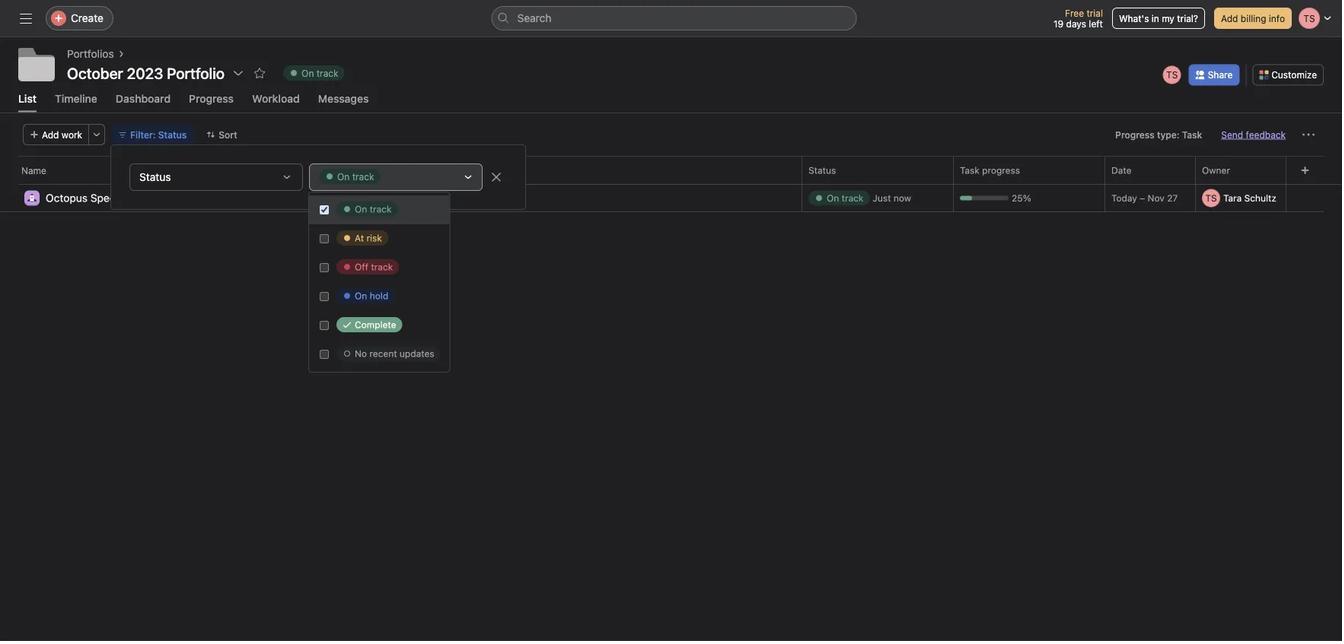 Task type: describe. For each thing, give the bounding box(es) containing it.
off track
[[355, 262, 393, 273]]

add to starred image
[[254, 67, 266, 79]]

progress link
[[189, 92, 234, 112]]

status button
[[129, 164, 303, 191]]

dashboard
[[116, 92, 171, 105]]

add for add work
[[42, 129, 59, 140]]

track inside dropdown button
[[352, 171, 374, 182]]

add billing info
[[1222, 13, 1286, 24]]

on hold
[[355, 291, 389, 302]]

info
[[1269, 13, 1286, 24]]

workload link
[[252, 92, 300, 112]]

octopus specimen cell
[[0, 184, 803, 214]]

just now
[[873, 193, 912, 204]]

0 horizontal spatial remove image
[[490, 171, 503, 184]]

0 vertical spatial ts
[[1167, 70, 1178, 80]]

cell containing ts
[[1196, 184, 1295, 212]]

billing
[[1241, 13, 1267, 24]]

create button
[[46, 6, 113, 30]]

on track inside on track popup button
[[302, 68, 339, 78]]

on track inside on track dropdown button
[[337, 171, 374, 182]]

filter:
[[130, 129, 156, 140]]

task progress
[[960, 165, 1020, 176]]

list
[[18, 92, 37, 105]]

27
[[1168, 193, 1178, 204]]

progress type: task button
[[1109, 124, 1210, 145]]

octopus
[[46, 192, 88, 204]]

25%
[[1012, 193, 1032, 204]]

dashboard link
[[116, 92, 171, 112]]

progress
[[983, 165, 1020, 176]]

progress type: task
[[1116, 129, 1203, 140]]

filter: status button
[[111, 124, 194, 145]]

hold
[[370, 291, 389, 302]]

customize
[[1272, 70, 1318, 80]]

trial?
[[1178, 13, 1199, 24]]

trial
[[1087, 8, 1103, 18]]

messages link
[[318, 92, 369, 112]]

2 row from the top
[[0, 183, 1343, 185]]

share button
[[1189, 64, 1240, 86]]

on track option
[[309, 196, 450, 225]]

19
[[1054, 18, 1064, 29]]

status inside dropdown button
[[158, 129, 187, 140]]

no
[[355, 349, 367, 359]]

left
[[1089, 18, 1103, 29]]

octopus specimen
[[46, 192, 139, 204]]

schultz
[[1245, 193, 1277, 204]]

messages
[[318, 92, 369, 105]]

tara schultz
[[1224, 193, 1277, 204]]

at risk
[[355, 233, 382, 244]]

tara
[[1224, 193, 1242, 204]]

track inside popup button
[[317, 68, 339, 78]]

october 2023 portfolio
[[67, 64, 225, 82]]

row containing name
[[0, 156, 1343, 184]]

what's in my trial? button
[[1113, 8, 1206, 29]]

add work button
[[23, 124, 89, 145]]

add billing info button
[[1215, 8, 1292, 29]]

now
[[894, 193, 912, 204]]

on track inside on track option
[[355, 204, 392, 215]]

on inside option
[[355, 204, 367, 215]]

filter: status
[[130, 129, 187, 140]]

name
[[21, 165, 46, 176]]



Task type: locate. For each thing, give the bounding box(es) containing it.
progress left type: on the right top of the page
[[1116, 129, 1155, 140]]

search button
[[492, 6, 857, 30]]

progress for progress type: task
[[1116, 129, 1155, 140]]

0 vertical spatial task
[[1183, 129, 1203, 140]]

show options image
[[232, 67, 245, 79]]

more actions image
[[1303, 129, 1315, 141]]

list link
[[18, 92, 37, 112]]

on track up risk
[[355, 204, 392, 215]]

october
[[67, 64, 123, 82]]

date
[[1112, 165, 1132, 176]]

sort
[[219, 129, 237, 140]]

today
[[1112, 193, 1138, 204]]

1 horizontal spatial task
[[1183, 129, 1203, 140]]

task inside progress type: task dropdown button
[[1183, 129, 1203, 140]]

remove image inside cell
[[1283, 194, 1292, 203]]

track
[[317, 68, 339, 78], [352, 171, 374, 182], [842, 193, 864, 204], [370, 204, 392, 215], [371, 262, 393, 273]]

on track button
[[309, 164, 483, 191]]

owner
[[1203, 165, 1231, 176]]

in
[[1152, 13, 1160, 24]]

specimen
[[90, 192, 139, 204]]

progress down show options icon
[[189, 92, 234, 105]]

send feedback link
[[1222, 128, 1286, 141]]

None checkbox
[[320, 206, 329, 215], [320, 235, 329, 244], [320, 350, 329, 359], [320, 206, 329, 215], [320, 235, 329, 244], [320, 350, 329, 359]]

1 cell from the left
[[802, 184, 954, 212]]

nov
[[1148, 193, 1165, 204]]

track right off on the left of the page
[[371, 262, 393, 273]]

portfolios link
[[67, 46, 114, 62]]

0 horizontal spatial ts
[[1167, 70, 1178, 80]]

create
[[71, 12, 104, 24]]

–
[[1140, 193, 1146, 204]]

track left just
[[842, 193, 864, 204]]

type:
[[1158, 129, 1180, 140]]

ts inside cell
[[1206, 193, 1217, 204]]

days
[[1067, 18, 1087, 29]]

feedback
[[1246, 129, 1286, 140]]

status inside popup button
[[139, 171, 171, 184]]

on
[[302, 68, 314, 78], [337, 171, 350, 182], [827, 193, 839, 204], [355, 204, 367, 215], [355, 291, 367, 302]]

what's in my trial?
[[1119, 13, 1199, 24]]

at
[[355, 233, 364, 244]]

on track up messages
[[302, 68, 339, 78]]

timeline link
[[55, 92, 97, 112]]

track inside option
[[370, 204, 392, 215]]

on inside dropdown button
[[337, 171, 350, 182]]

on track up on track option
[[337, 171, 374, 182]]

search
[[517, 12, 552, 24]]

cell containing on track
[[802, 184, 954, 212]]

task
[[1183, 129, 1203, 140], [960, 165, 980, 176]]

today – nov 27
[[1112, 193, 1178, 204]]

free
[[1065, 8, 1084, 18]]

1 vertical spatial ts
[[1206, 193, 1217, 204]]

on track
[[302, 68, 339, 78], [337, 171, 374, 182], [827, 193, 864, 204], [355, 204, 392, 215]]

risk
[[367, 233, 382, 244]]

expand sidebar image
[[20, 12, 32, 24]]

portfolios
[[67, 48, 114, 60]]

1 horizontal spatial progress
[[1116, 129, 1155, 140]]

1 horizontal spatial cell
[[1196, 184, 1295, 212]]

more actions image
[[92, 130, 101, 139]]

progress inside dropdown button
[[1116, 129, 1155, 140]]

add for add billing info
[[1222, 13, 1239, 24]]

customize button
[[1253, 64, 1324, 86]]

track inside cell
[[842, 193, 864, 204]]

1 horizontal spatial ts
[[1206, 193, 1217, 204]]

task inside row
[[960, 165, 980, 176]]

sort button
[[200, 124, 244, 145]]

what's
[[1119, 13, 1150, 24]]

off
[[355, 262, 369, 273]]

2023 portfolio
[[127, 64, 225, 82]]

task right type: on the right top of the page
[[1183, 129, 1203, 140]]

send feedback
[[1222, 129, 1286, 140]]

1 row from the top
[[0, 156, 1343, 184]]

complete
[[355, 320, 396, 331]]

2 cell from the left
[[1196, 184, 1295, 212]]

task left progress
[[960, 165, 980, 176]]

add left work
[[42, 129, 59, 140]]

track up messages
[[317, 68, 339, 78]]

row
[[0, 156, 1343, 184], [0, 183, 1343, 185]]

updates
[[400, 349, 435, 359]]

progress for progress
[[189, 92, 234, 105]]

no recent updates
[[355, 349, 435, 359]]

track up risk
[[370, 204, 392, 215]]

on track button
[[277, 62, 351, 84]]

progress
[[189, 92, 234, 105], [1116, 129, 1155, 140]]

0 vertical spatial remove image
[[490, 171, 503, 184]]

remove image
[[490, 171, 503, 184], [1283, 194, 1292, 203]]

0 horizontal spatial progress
[[189, 92, 234, 105]]

timeline
[[55, 92, 97, 105]]

0 vertical spatial add
[[1222, 13, 1239, 24]]

cell
[[802, 184, 954, 212], [1196, 184, 1295, 212]]

just
[[873, 193, 891, 204]]

free trial 19 days left
[[1054, 8, 1103, 29]]

1 horizontal spatial add
[[1222, 13, 1239, 24]]

my
[[1162, 13, 1175, 24]]

ts left 'share' button
[[1167, 70, 1178, 80]]

1 horizontal spatial remove image
[[1283, 194, 1292, 203]]

ts
[[1167, 70, 1178, 80], [1206, 193, 1217, 204]]

0 horizontal spatial task
[[960, 165, 980, 176]]

1 vertical spatial remove image
[[1283, 194, 1292, 203]]

on track left just
[[827, 193, 864, 204]]

add left billing
[[1222, 13, 1239, 24]]

0 horizontal spatial cell
[[802, 184, 954, 212]]

track up on track option
[[352, 171, 374, 182]]

1 vertical spatial task
[[960, 165, 980, 176]]

1 vertical spatial add
[[42, 129, 59, 140]]

add field image
[[1301, 166, 1310, 175]]

ts left tara
[[1206, 193, 1217, 204]]

1 vertical spatial progress
[[1116, 129, 1155, 140]]

octopus specimen row
[[0, 184, 1343, 214]]

search list box
[[492, 6, 857, 30]]

None checkbox
[[320, 264, 329, 273], [320, 292, 329, 302], [320, 321, 329, 331], [320, 264, 329, 273], [320, 292, 329, 302], [320, 321, 329, 331]]

0 horizontal spatial add
[[42, 129, 59, 140]]

share
[[1208, 70, 1233, 80]]

rocket image
[[27, 194, 37, 203]]

work
[[62, 129, 82, 140]]

on inside popup button
[[302, 68, 314, 78]]

send
[[1222, 129, 1244, 140]]

octopus specimen link
[[46, 190, 139, 207]]

workload
[[252, 92, 300, 105]]

0 vertical spatial progress
[[189, 92, 234, 105]]

recent
[[370, 349, 397, 359]]

add
[[1222, 13, 1239, 24], [42, 129, 59, 140]]

on inside cell
[[827, 193, 839, 204]]

add work
[[42, 129, 82, 140]]

on track inside cell
[[827, 193, 864, 204]]

status
[[158, 129, 187, 140], [809, 165, 836, 176], [139, 171, 171, 184]]



Task type: vqa. For each thing, say whether or not it's contained in the screenshot.
Add tab image
no



